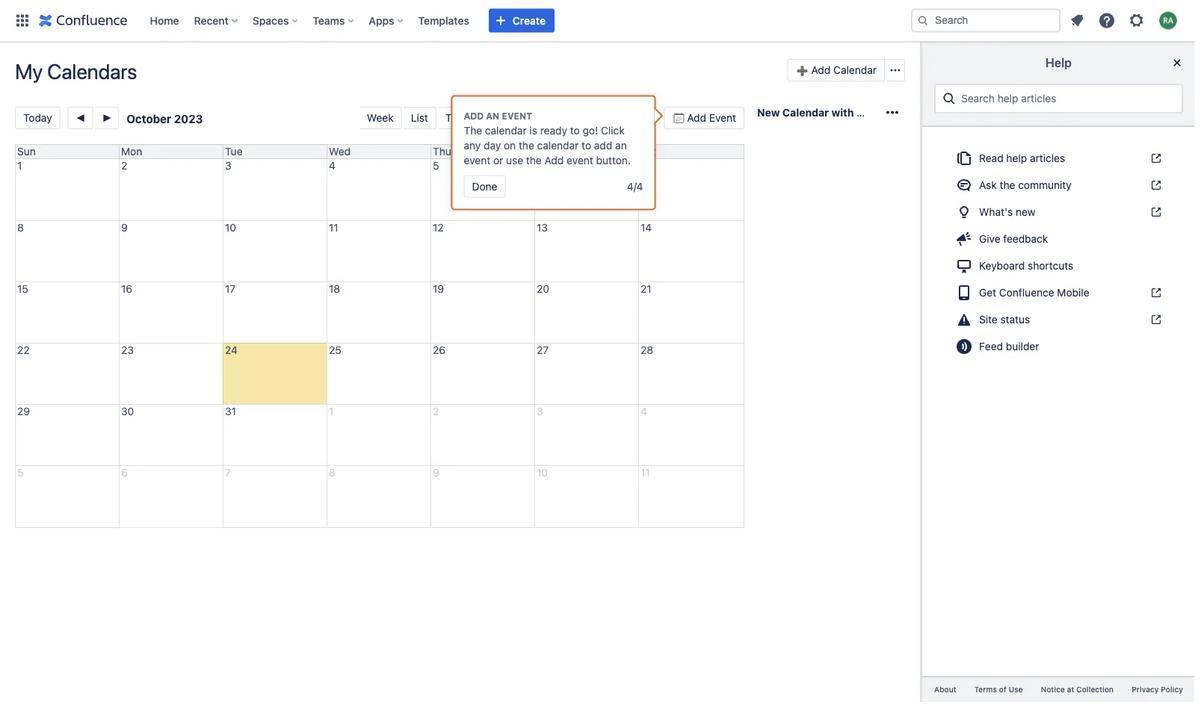 Task type: vqa. For each thing, say whether or not it's contained in the screenshot.
Ask
yes



Task type: describe. For each thing, give the bounding box(es) containing it.
ask
[[980, 179, 997, 191]]

list button
[[404, 107, 437, 129]]

19
[[433, 283, 444, 295]]

ask the community
[[980, 179, 1072, 191]]

► button
[[95, 107, 119, 129]]

shortcut icon image for articles
[[1148, 153, 1163, 164]]

community
[[1019, 179, 1072, 191]]

notice
[[1041, 686, 1065, 695]]

timeline button
[[438, 107, 494, 129]]

new calendar with deadlines!
[[757, 107, 910, 119]]

what's new
[[980, 206, 1036, 218]]

add for add calendar
[[812, 64, 831, 76]]

go!
[[583, 124, 598, 136]]

new
[[1016, 206, 1036, 218]]

14
[[641, 222, 652, 234]]

your profile and preferences image
[[1160, 12, 1178, 30]]

builder
[[1006, 341, 1040, 353]]

18
[[329, 283, 340, 295]]

site status link
[[947, 308, 1172, 332]]

what's new link
[[947, 200, 1172, 224]]

click
[[601, 124, 625, 136]]

privacy policy
[[1132, 686, 1184, 695]]

create
[[513, 14, 546, 27]]

site status
[[980, 314, 1031, 326]]

keyboard
[[980, 260, 1025, 272]]

sun
[[17, 145, 36, 158]]

25
[[329, 344, 342, 357]]

an
[[615, 139, 627, 151]]

terms of use
[[975, 686, 1023, 695]]

keyboard shortcuts button
[[947, 254, 1172, 278]]

1 vertical spatial 1
[[329, 406, 334, 418]]

Search field
[[911, 9, 1061, 33]]

7
[[225, 467, 231, 479]]

add inside add an event the calendar is ready to go! click any day on the calendar to add an event or use the add event button.
[[545, 154, 564, 166]]

october 2023
[[127, 112, 203, 125]]

close image
[[1169, 54, 1187, 72]]

banner containing home
[[0, 0, 1196, 42]]

add
[[594, 139, 613, 151]]

add event image
[[673, 112, 685, 124]]

search image
[[917, 15, 929, 27]]

mon
[[121, 145, 142, 158]]

button.
[[596, 154, 631, 166]]

2023
[[174, 112, 203, 125]]

0 vertical spatial 6
[[537, 160, 543, 172]]

terms
[[975, 686, 997, 695]]

13
[[537, 222, 548, 234]]

0 vertical spatial 1
[[17, 160, 22, 172]]

add event
[[687, 112, 737, 124]]

spaces button
[[248, 9, 304, 33]]

calendars
[[47, 59, 137, 84]]

notice at collection
[[1041, 686, 1114, 695]]

my
[[15, 59, 43, 84]]

done
[[472, 180, 498, 193]]

signal icon image
[[956, 338, 974, 356]]

1 vertical spatial 5
[[17, 467, 24, 479]]

articles
[[1030, 152, 1066, 164]]

30
[[121, 406, 134, 418]]

about button
[[926, 684, 966, 697]]

ready
[[540, 124, 568, 136]]

►
[[102, 112, 112, 124]]

0 horizontal spatial 11
[[329, 222, 338, 234]]

0 vertical spatial the
[[519, 139, 535, 151]]

0 horizontal spatial 4
[[329, 160, 336, 172]]

give
[[980, 233, 1001, 245]]

24
[[225, 344, 238, 357]]

new
[[757, 107, 780, 119]]

warning icon image
[[956, 311, 974, 329]]

mobile icon image
[[956, 284, 974, 302]]

27
[[537, 344, 549, 357]]

use
[[1009, 686, 1023, 695]]

1 horizontal spatial 9
[[433, 467, 439, 479]]

1 horizontal spatial 3
[[537, 406, 543, 418]]

16
[[121, 283, 132, 295]]

any
[[464, 139, 481, 151]]

week
[[367, 112, 394, 124]]

get
[[980, 287, 997, 299]]

with
[[832, 107, 854, 119]]

feed builder
[[980, 341, 1040, 353]]

status
[[1001, 314, 1031, 326]]

feed
[[980, 341, 1003, 353]]

privacy
[[1132, 686, 1159, 695]]

thu
[[433, 145, 452, 158]]

4/4
[[627, 180, 643, 193]]

screen icon image
[[956, 257, 974, 275]]

add an event the calendar is ready to go! click any day on the calendar to add an event or use the add event button.
[[464, 111, 631, 166]]

add
[[464, 111, 484, 121]]

help
[[1007, 152, 1028, 164]]

2 event from the left
[[567, 154, 594, 166]]

17
[[225, 283, 236, 295]]

home link
[[145, 9, 184, 33]]

notification icon image
[[1069, 12, 1086, 30]]

1 horizontal spatial 4
[[641, 406, 647, 418]]

0 vertical spatial 8
[[17, 222, 24, 234]]

what's
[[980, 206, 1013, 218]]

of
[[1000, 686, 1007, 695]]

get confluence mobile
[[980, 287, 1090, 299]]

or
[[493, 154, 503, 166]]



Task type: locate. For each thing, give the bounding box(es) containing it.
shortcut icon image for mobile
[[1148, 287, 1163, 299]]

0 vertical spatial 10
[[225, 222, 236, 234]]

calendar for add
[[834, 64, 877, 76]]

1 horizontal spatial 1
[[329, 406, 334, 418]]

1 vertical spatial the
[[526, 154, 542, 166]]

0 vertical spatial calendar
[[834, 64, 877, 76]]

0 horizontal spatial calendar
[[783, 107, 829, 119]]

8
[[17, 222, 24, 234], [329, 467, 336, 479]]

today
[[23, 112, 52, 124]]

0 horizontal spatial add
[[545, 154, 564, 166]]

0 vertical spatial 4
[[329, 160, 336, 172]]

teams button
[[308, 9, 360, 33]]

event
[[709, 112, 737, 124]]

add inside "button"
[[812, 64, 831, 76]]

add inside button
[[687, 112, 707, 124]]

0 horizontal spatial 5
[[17, 467, 24, 479]]

about
[[935, 686, 957, 695]]

add calendar button
[[788, 59, 885, 82]]

0 horizontal spatial to
[[570, 124, 580, 136]]

lightbulb icon image
[[956, 203, 974, 221]]

shortcut icon image inside read help articles link
[[1148, 153, 1163, 164]]

calendar up on at the top left of the page
[[485, 124, 527, 136]]

3 shortcut icon image from the top
[[1148, 206, 1163, 218]]

1 horizontal spatial 5
[[433, 160, 439, 172]]

3 down 27
[[537, 406, 543, 418]]

feed builder button
[[947, 335, 1172, 359]]

0 vertical spatial 11
[[329, 222, 338, 234]]

sat
[[641, 145, 657, 158]]

1 vertical spatial calendar
[[537, 139, 579, 151]]

wed
[[329, 145, 351, 158]]

mobile
[[1058, 287, 1090, 299]]

1 vertical spatial 8
[[329, 467, 336, 479]]

documents icon image
[[956, 150, 974, 167]]

shortcut icon image inside get confluence mobile link
[[1148, 287, 1163, 299]]

1 event from the left
[[464, 154, 491, 166]]

0 horizontal spatial 9
[[121, 222, 128, 234]]

an
[[486, 111, 500, 121]]

0 horizontal spatial 6
[[121, 467, 128, 479]]

0 horizontal spatial 8
[[17, 222, 24, 234]]

4 shortcut icon image from the top
[[1148, 287, 1163, 299]]

4 down wed
[[329, 160, 336, 172]]

1 horizontal spatial 11
[[641, 467, 650, 479]]

1 horizontal spatial 8
[[329, 467, 336, 479]]

1 horizontal spatial event
[[567, 154, 594, 166]]

event down go!
[[567, 154, 594, 166]]

the inside ask the community link
[[1000, 179, 1016, 191]]

1 vertical spatial 6
[[121, 467, 128, 479]]

policy
[[1161, 686, 1184, 695]]

4 down 28
[[641, 406, 647, 418]]

confluence
[[1000, 287, 1055, 299]]

teams
[[313, 14, 345, 27]]

the
[[464, 124, 482, 136]]

shortcut icon image inside site status link
[[1148, 314, 1163, 326]]

banner
[[0, 0, 1196, 42]]

1 horizontal spatial add
[[687, 112, 707, 124]]

0 vertical spatial add
[[812, 64, 831, 76]]

calendar for new
[[783, 107, 829, 119]]

settings icon image
[[1128, 12, 1146, 30]]

2 shortcut icon image from the top
[[1148, 179, 1163, 191]]

shortcut icon image for community
[[1148, 179, 1163, 191]]

1 vertical spatial 4
[[641, 406, 647, 418]]

2 down 26
[[433, 406, 439, 418]]

to down go!
[[582, 139, 592, 151]]

to left go!
[[570, 124, 580, 136]]

1 down 25
[[329, 406, 334, 418]]

4
[[329, 160, 336, 172], [641, 406, 647, 418]]

0 vertical spatial to
[[570, 124, 580, 136]]

collection
[[1077, 686, 1114, 695]]

add right add event image
[[687, 112, 707, 124]]

1 vertical spatial 3
[[537, 406, 543, 418]]

0 vertical spatial calendar
[[485, 124, 527, 136]]

add down the ready
[[545, 154, 564, 166]]

shortcuts
[[1028, 260, 1074, 272]]

1 horizontal spatial calendar
[[537, 139, 579, 151]]

calendar up with
[[834, 64, 877, 76]]

0 horizontal spatial calendar
[[485, 124, 527, 136]]

keyboard shortcuts
[[980, 260, 1074, 272]]

read help articles link
[[947, 147, 1172, 170]]

3
[[225, 160, 232, 172], [537, 406, 543, 418]]

10
[[225, 222, 236, 234], [537, 467, 548, 479]]

1 vertical spatial 10
[[537, 467, 548, 479]]

add calendar
[[812, 64, 877, 76]]

11
[[329, 222, 338, 234], [641, 467, 650, 479]]

to
[[570, 124, 580, 136], [582, 139, 592, 151]]

notice at collection link
[[1032, 684, 1123, 697]]

the right ask
[[1000, 179, 1016, 191]]

15
[[17, 283, 28, 295]]

site
[[980, 314, 998, 326]]

recent button
[[190, 9, 244, 33]]

6 down the fri
[[537, 160, 543, 172]]

3 down tue
[[225, 160, 232, 172]]

global element
[[9, 0, 909, 41]]

2 vertical spatial the
[[1000, 179, 1016, 191]]

◄
[[75, 112, 86, 124]]

2 vertical spatial add
[[545, 154, 564, 166]]

1 horizontal spatial to
[[582, 139, 592, 151]]

1 vertical spatial add
[[687, 112, 707, 124]]

5 shortcut icon image from the top
[[1148, 314, 1163, 326]]

add event button
[[664, 107, 745, 129]]

templates
[[418, 14, 469, 27]]

tue
[[225, 145, 243, 158]]

help
[[1046, 56, 1072, 70]]

0 horizontal spatial 10
[[225, 222, 236, 234]]

5 down 29
[[17, 467, 24, 479]]

add calendar image
[[796, 64, 808, 76]]

comment icon image
[[956, 176, 974, 194]]

shortcut icon image inside what's new link
[[1148, 206, 1163, 218]]

add for add event
[[687, 112, 707, 124]]

1 horizontal spatial 10
[[537, 467, 548, 479]]

shortcut icon image
[[1148, 153, 1163, 164], [1148, 179, 1163, 191], [1148, 206, 1163, 218], [1148, 287, 1163, 299], [1148, 314, 1163, 326]]

20
[[537, 283, 550, 295]]

calendar down the ready
[[537, 139, 579, 151]]

Search help articles field
[[957, 85, 1176, 112]]

31
[[225, 406, 236, 418]]

feedback
[[1004, 233, 1049, 245]]

is
[[530, 124, 538, 136]]

done button
[[464, 175, 506, 198]]

october
[[127, 112, 171, 125]]

0 horizontal spatial 3
[[225, 160, 232, 172]]

1 horizontal spatial 2
[[433, 406, 439, 418]]

list
[[411, 112, 428, 124]]

9
[[121, 222, 128, 234], [433, 467, 439, 479]]

calendar left with
[[783, 107, 829, 119]]

event
[[464, 154, 491, 166], [567, 154, 594, 166]]

6 down 30
[[121, 467, 128, 479]]

calendar
[[485, 124, 527, 136], [537, 139, 579, 151]]

0 vertical spatial 2
[[121, 160, 127, 172]]

appswitcher icon image
[[13, 12, 31, 30]]

give feedback button
[[947, 227, 1172, 251]]

add
[[812, 64, 831, 76], [687, 112, 707, 124], [545, 154, 564, 166]]

1
[[17, 160, 22, 172], [329, 406, 334, 418]]

templates link
[[414, 9, 474, 33]]

read help articles
[[980, 152, 1066, 164]]

read
[[980, 152, 1004, 164]]

1 vertical spatial calendar
[[783, 107, 829, 119]]

0 horizontal spatial 1
[[17, 160, 22, 172]]

spaces
[[253, 14, 289, 27]]

5 down thu
[[433, 160, 439, 172]]

get confluence mobile link
[[947, 281, 1172, 305]]

1 horizontal spatial calendar
[[834, 64, 877, 76]]

22
[[17, 344, 30, 357]]

0 vertical spatial 5
[[433, 160, 439, 172]]

the right use
[[526, 154, 542, 166]]

shortcut icon image inside ask the community link
[[1148, 179, 1163, 191]]

feedback icon image
[[956, 230, 974, 248]]

29
[[17, 406, 30, 418]]

0 vertical spatial 3
[[225, 160, 232, 172]]

◄ button
[[68, 107, 93, 129]]

at
[[1068, 686, 1075, 695]]

confluence image
[[39, 12, 127, 30], [39, 12, 127, 30]]

23
[[121, 344, 134, 357]]

1 horizontal spatial 6
[[537, 160, 543, 172]]

2 down mon
[[121, 160, 127, 172]]

apps
[[369, 14, 394, 27]]

2
[[121, 160, 127, 172], [433, 406, 439, 418]]

day
[[484, 139, 501, 151]]

0 horizontal spatial event
[[464, 154, 491, 166]]

2 horizontal spatial add
[[812, 64, 831, 76]]

ask the community link
[[947, 173, 1172, 197]]

add right add calendar image
[[812, 64, 831, 76]]

event
[[502, 111, 532, 121]]

0 horizontal spatial 2
[[121, 160, 127, 172]]

the down is
[[519, 139, 535, 151]]

1 shortcut icon image from the top
[[1148, 153, 1163, 164]]

calendar inside "button"
[[834, 64, 877, 76]]

1 vertical spatial to
[[582, 139, 592, 151]]

home
[[150, 14, 179, 27]]

1 vertical spatial 11
[[641, 467, 650, 479]]

privacy policy link
[[1123, 684, 1193, 697]]

week button
[[360, 107, 402, 129]]

1 down sun
[[17, 160, 22, 172]]

timeline
[[446, 112, 486, 124]]

on
[[504, 139, 516, 151]]

help icon image
[[1098, 12, 1116, 30]]

event down any
[[464, 154, 491, 166]]

1 vertical spatial 9
[[433, 467, 439, 479]]

5
[[433, 160, 439, 172], [17, 467, 24, 479]]

0 vertical spatial 9
[[121, 222, 128, 234]]

1 vertical spatial 2
[[433, 406, 439, 418]]

fri
[[537, 145, 549, 158]]



